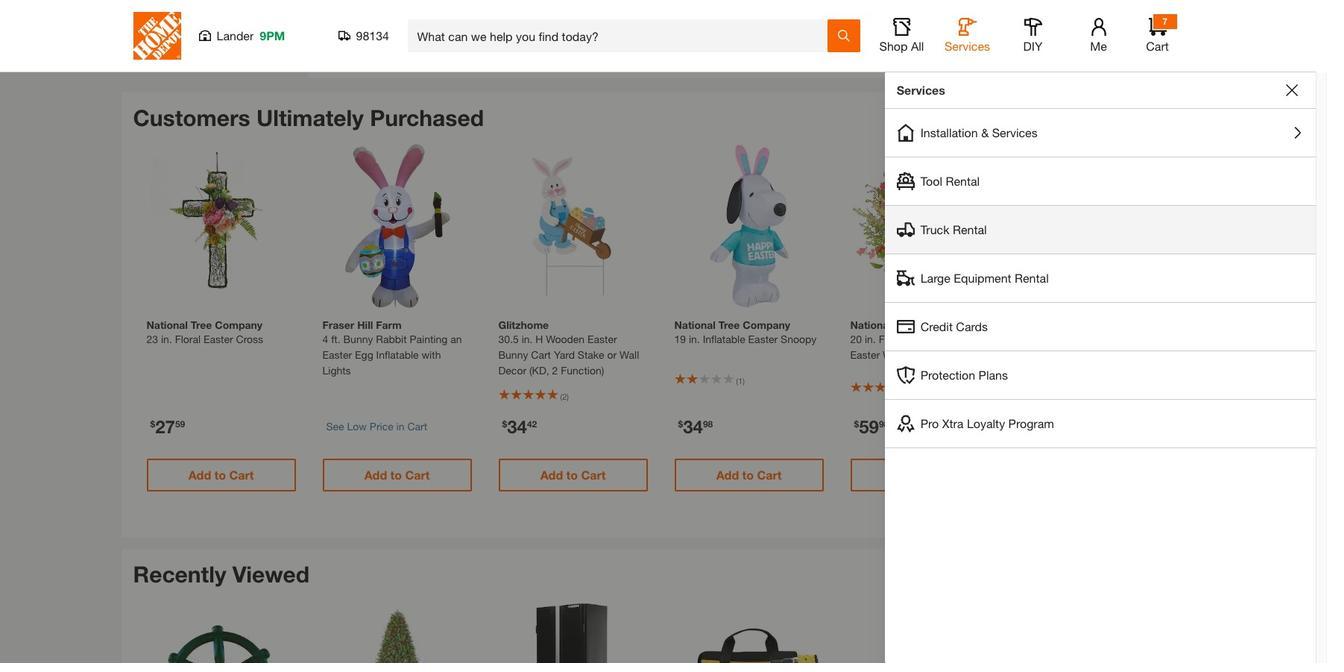 Task type: vqa. For each thing, say whether or not it's contained in the screenshot.
the candle
no



Task type: describe. For each thing, give the bounding box(es) containing it.
( 1 )
[[737, 376, 745, 386]]

( 2 )
[[561, 392, 569, 402]]

ft.
[[331, 333, 341, 346]]

truck
[[921, 222, 950, 236]]

$ for $ 27 59
[[150, 419, 155, 430]]

( link
[[851, 378, 1000, 398]]

plans
[[979, 368, 1008, 382]]

add to cart for cross
[[188, 468, 254, 482]]

$ 35 87
[[1030, 416, 1065, 437]]

services button
[[944, 18, 992, 54]]

wreath
[[883, 349, 916, 361]]

shop all
[[880, 39, 925, 53]]

snoopy
[[781, 333, 817, 346]]

painting
[[410, 333, 448, 346]]

ships wheel image
[[139, 601, 303, 663]]

egg
[[355, 349, 373, 361]]

20 in. flowering pink and green easter wreath image
[[843, 144, 1007, 308]]

59 inside $ 27 59
[[175, 419, 185, 430]]

19 in. inflatable easter snoopy image
[[667, 144, 831, 308]]

pro
[[921, 416, 939, 430]]

with
[[422, 349, 441, 361]]

farm
[[376, 319, 402, 331]]

easter inside national tree company 23 in. floral easter cross
[[204, 333, 233, 346]]

lights
[[323, 364, 351, 377]]

credit cards
[[921, 319, 988, 333]]

add for national tree company 19 in. inflatable easter snoopy
[[717, 468, 739, 482]]

me button
[[1075, 18, 1123, 54]]

tool
[[921, 174, 943, 188]]

add to cart button for snoopy
[[675, 459, 824, 492]]

add for fraser hill farm 4 ft. bunny rabbit painting an easter egg inflatable with lights
[[364, 468, 387, 482]]

and
[[951, 333, 968, 346]]

34 for $ 34 98
[[683, 416, 703, 437]]

$ 34 42
[[502, 416, 537, 437]]

credit cards link
[[885, 303, 1317, 351]]

$ 27 59
[[150, 416, 185, 437]]

national for 34
[[675, 319, 716, 331]]

tree inside national tree company 23 in. floral easter cross
[[191, 319, 212, 331]]

in. for 19
[[689, 333, 700, 346]]

add for national tree company 23 in. floral easter cross
[[188, 468, 211, 482]]

pro xtra loyalty program link
[[885, 400, 1317, 448]]

add for glitzhome 30.5 in. h wooden easter bunny cart yard stake or wall decor (kd, 2 function)
[[541, 468, 563, 482]]

rabbit
[[376, 333, 407, 346]]

tree for 59
[[895, 319, 916, 331]]

ultimately
[[257, 104, 364, 131]]

services inside services button
[[945, 39, 991, 53]]

cross
[[236, 333, 263, 346]]

35
[[1035, 416, 1055, 437]]

42
[[527, 419, 537, 430]]

the home depot logo image
[[133, 12, 181, 60]]

pro xtra loyalty program
[[921, 416, 1055, 430]]

1
[[739, 376, 743, 386]]

34 for $ 34 42
[[507, 416, 527, 437]]

2 inside the glitzhome 30.5 in. h wooden easter bunny cart yard stake or wall decor (kd, 2 function)
[[552, 364, 558, 377]]

me
[[1091, 39, 1108, 53]]

stake
[[578, 349, 605, 361]]

7
[[1163, 16, 1168, 27]]

floral
[[175, 333, 201, 346]]

services inside installation & services button
[[993, 125, 1038, 139]]

easter inside fraser hill farm 4 ft. bunny rabbit painting an easter egg inflatable with lights
[[323, 349, 352, 361]]

cart 7
[[1147, 16, 1169, 53]]

h
[[536, 333, 543, 346]]

to for cart
[[567, 468, 578, 482]]

national inside national tree company 23 in. floral easter cross
[[147, 319, 188, 331]]

national tree company 19 in. inflatable easter snoopy
[[675, 319, 817, 346]]

19
[[675, 333, 686, 346]]

wall
[[620, 349, 639, 361]]

tool rental link
[[885, 157, 1317, 205]]

in. for 23
[[161, 333, 172, 346]]

glitzhome 30.5 in. h wooden easter bunny cart yard stake or wall decor (kd, 2 function)
[[499, 319, 639, 377]]

installation & services
[[921, 125, 1038, 139]]

( for $ 34 98
[[737, 376, 739, 386]]

wooden
[[546, 333, 585, 346]]

) for $ 34 42
[[567, 392, 569, 402]]

inflatable inside fraser hill farm 4 ft. bunny rabbit painting an easter egg inflatable with lights
[[376, 349, 419, 361]]

tool rental
[[921, 174, 980, 188]]

diy
[[1024, 39, 1043, 53]]

green
[[971, 333, 999, 346]]

pink
[[927, 333, 948, 346]]

installation & services button
[[885, 109, 1317, 157]]

all
[[911, 39, 925, 53]]

4
[[323, 333, 328, 346]]

22 in. h easter egg wreath image
[[1019, 144, 1183, 308]]

truck rental
[[921, 222, 987, 236]]

30.5 in. h wooden easter bunny cart yard stake or wall decor (kd, 2 function) image
[[491, 144, 655, 308]]

98134 button
[[338, 28, 390, 43]]

recently
[[133, 561, 226, 588]]

30.5
[[499, 333, 519, 346]]

to for cross
[[215, 468, 226, 482]]

menu containing installation & services
[[885, 109, 1317, 448]]

drawer close image
[[1287, 84, 1299, 96]]

fraser hill farm 4 ft. bunny rabbit painting an easter egg inflatable with lights
[[323, 319, 462, 377]]

feedback link image
[[1308, 252, 1328, 333]]

easter inside the glitzhome 30.5 in. h wooden easter bunny cart yard stake or wall decor (kd, 2 function)
[[588, 333, 617, 346]]

to for snoopy
[[743, 468, 754, 482]]

company for 34
[[743, 319, 791, 331]]

or
[[608, 349, 617, 361]]

1 vertical spatial 2
[[563, 392, 567, 402]]

9pm
[[260, 28, 285, 43]]

shop
[[880, 39, 908, 53]]

customers ultimately purchased
[[133, 104, 484, 131]]



Task type: locate. For each thing, give the bounding box(es) containing it.
in. inside national tree company 23 in. floral easter cross
[[161, 333, 172, 346]]

1 horizontal spatial bunny
[[499, 349, 528, 361]]

services right &
[[993, 125, 1038, 139]]

bunny
[[343, 333, 373, 346], [499, 349, 528, 361]]

lander 9pm
[[217, 28, 285, 43]]

2 add to cart button from the left
[[323, 459, 472, 492]]

2 right the (kd,
[[552, 364, 558, 377]]

add to cart for snoopy
[[717, 468, 782, 482]]

services down all
[[897, 83, 946, 97]]

34
[[507, 416, 527, 437], [683, 416, 703, 437]]

national up 20
[[851, 319, 892, 331]]

98 inside '$ 34 98'
[[703, 419, 713, 430]]

easter left the snoopy
[[749, 333, 778, 346]]

xtra
[[943, 416, 964, 430]]

0 vertical spatial 2
[[552, 364, 558, 377]]

national for 59
[[851, 319, 892, 331]]

tree up 1
[[719, 319, 740, 331]]

easter up lights
[[323, 349, 352, 361]]

company inside national tree company 23 in. floral easter cross
[[215, 319, 263, 331]]

company for 59
[[919, 319, 967, 331]]

national
[[147, 319, 188, 331], [675, 319, 716, 331], [851, 319, 892, 331]]

large
[[921, 271, 951, 285]]

87
[[1055, 419, 1065, 430]]

5 $ from the left
[[1030, 419, 1035, 430]]

(
[[737, 376, 739, 386], [913, 384, 915, 394], [561, 392, 563, 402]]

2 horizontal spatial company
[[919, 319, 967, 331]]

98 for 34
[[703, 419, 713, 430]]

2 to from the left
[[391, 468, 402, 482]]

3 to from the left
[[567, 468, 578, 482]]

easter right floral
[[204, 333, 233, 346]]

easter inside national tree company 20 in. flowering pink and green easter wreath
[[851, 349, 880, 361]]

0 horizontal spatial )
[[567, 392, 569, 402]]

company up pink
[[919, 319, 967, 331]]

9 ft. pre-lit led westwood fir artificial christmas tree with 800 warm white micro fairy lights image
[[315, 601, 479, 663]]

an
[[451, 333, 462, 346]]

rental right equipment
[[1015, 271, 1049, 285]]

$ inside '$ 34 42'
[[502, 419, 507, 430]]

add to cart button for cross
[[147, 459, 296, 492]]

company inside national tree company 19 in. inflatable easter snoopy
[[743, 319, 791, 331]]

4 add to cart button from the left
[[675, 459, 824, 492]]

2 horizontal spatial national
[[851, 319, 892, 331]]

protection plans link
[[885, 351, 1317, 399]]

$
[[150, 419, 155, 430], [502, 419, 507, 430], [678, 419, 683, 430], [854, 419, 859, 430], [1030, 419, 1035, 430]]

cart for national tree company 23 in. floral easter cross
[[229, 468, 254, 482]]

tree up floral
[[191, 319, 212, 331]]

evolution 1hp, 1 hp garbage disposal, advanced series ez connect continuous feed food waste disposer image
[[843, 601, 1007, 663]]

inflatable right 19
[[703, 333, 746, 346]]

bunny down hill
[[343, 333, 373, 346]]

ready-to-assemble 24-gauge steel freestanding garage cabinet in black (30.5 in. w x 72 in. h x 18.3 in. d) image
[[491, 601, 655, 663]]

0 horizontal spatial company
[[215, 319, 263, 331]]

to for painting
[[391, 468, 402, 482]]

services
[[945, 39, 991, 53], [897, 83, 946, 97], [993, 125, 1038, 139]]

4 add from the left
[[717, 468, 739, 482]]

&
[[982, 125, 989, 139]]

4 add to cart from the left
[[717, 468, 782, 482]]

function)
[[561, 364, 604, 377]]

20
[[851, 333, 862, 346]]

2 vertical spatial rental
[[1015, 271, 1049, 285]]

4 in. from the left
[[865, 333, 876, 346]]

add
[[188, 468, 211, 482], [364, 468, 387, 482], [541, 468, 563, 482], [717, 468, 739, 482]]

1 add to cart from the left
[[188, 468, 254, 482]]

1 in. from the left
[[161, 333, 172, 346]]

in. right 23
[[161, 333, 172, 346]]

add to cart
[[188, 468, 254, 482], [364, 468, 430, 482], [541, 468, 606, 482], [717, 468, 782, 482]]

1 vertical spatial )
[[567, 392, 569, 402]]

0 horizontal spatial 2
[[552, 364, 558, 377]]

fraser
[[323, 319, 355, 331]]

national inside national tree company 20 in. flowering pink and green easter wreath
[[851, 319, 892, 331]]

bunny inside the glitzhome 30.5 in. h wooden easter bunny cart yard stake or wall decor (kd, 2 function)
[[499, 349, 528, 361]]

services right all
[[945, 39, 991, 53]]

yard
[[554, 349, 575, 361]]

to
[[215, 468, 226, 482], [391, 468, 402, 482], [567, 468, 578, 482], [743, 468, 754, 482]]

national up 23
[[147, 319, 188, 331]]

glitzhome
[[499, 319, 549, 331]]

menu
[[885, 109, 1317, 448]]

$ for $ 34 98
[[678, 419, 683, 430]]

3 tree from the left
[[895, 319, 916, 331]]

customers
[[133, 104, 250, 131]]

1 tree from the left
[[191, 319, 212, 331]]

shop all button
[[878, 18, 926, 54]]

2 national from the left
[[675, 319, 716, 331]]

inflatable inside national tree company 19 in. inflatable easter snoopy
[[703, 333, 746, 346]]

in. inside national tree company 19 in. inflatable easter snoopy
[[689, 333, 700, 346]]

rental right truck
[[953, 222, 987, 236]]

4 to from the left
[[743, 468, 754, 482]]

1 vertical spatial services
[[897, 83, 946, 97]]

2 horizontal spatial (
[[913, 384, 915, 394]]

( for $ 34 42
[[561, 392, 563, 402]]

recently viewed
[[133, 561, 310, 588]]

purchased
[[370, 104, 484, 131]]

2 in. from the left
[[522, 333, 533, 346]]

( down national tree company 19 in. inflatable easter snoopy
[[737, 376, 739, 386]]

viewed
[[233, 561, 310, 588]]

98 for 59
[[879, 419, 889, 430]]

inflatable down rabbit
[[376, 349, 419, 361]]

2 add to cart from the left
[[364, 468, 430, 482]]

1 horizontal spatial national
[[675, 319, 716, 331]]

credit
[[921, 319, 953, 333]]

1 horizontal spatial )
[[743, 376, 745, 386]]

3 add to cart from the left
[[541, 468, 606, 482]]

tree for 34
[[719, 319, 740, 331]]

0 vertical spatial services
[[945, 39, 991, 53]]

tree
[[191, 319, 212, 331], [719, 319, 740, 331], [895, 319, 916, 331]]

add to cart button
[[147, 459, 296, 492], [323, 459, 472, 492], [499, 459, 648, 492], [675, 459, 824, 492]]

rental for truck rental
[[953, 222, 987, 236]]

4 $ from the left
[[854, 419, 859, 430]]

) down function)
[[567, 392, 569, 402]]

in. right 20
[[865, 333, 876, 346]]

$ for $ 59 98
[[854, 419, 859, 430]]

1 34 from the left
[[507, 416, 527, 437]]

0 horizontal spatial national
[[147, 319, 188, 331]]

tree up flowering
[[895, 319, 916, 331]]

2 down function)
[[563, 392, 567, 402]]

0 vertical spatial )
[[743, 376, 745, 386]]

1 horizontal spatial company
[[743, 319, 791, 331]]

1 horizontal spatial inflatable
[[703, 333, 746, 346]]

1 horizontal spatial 34
[[683, 416, 703, 437]]

tree inside national tree company 19 in. inflatable easter snoopy
[[719, 319, 740, 331]]

in. for 20
[[865, 333, 876, 346]]

national tree company 23 in. floral easter cross
[[147, 319, 263, 346]]

rental for tool rental
[[946, 174, 980, 188]]

$ for $ 34 42
[[502, 419, 507, 430]]

in. right 19
[[689, 333, 700, 346]]

1 add from the left
[[188, 468, 211, 482]]

2 98 from the left
[[879, 419, 889, 430]]

What can we help you find today? search field
[[417, 20, 827, 51]]

59
[[859, 416, 879, 437], [175, 419, 185, 430]]

1 vertical spatial inflatable
[[376, 349, 419, 361]]

4 ft. bunny rabbit painting an easter egg inflatable with lights image
[[315, 144, 479, 308]]

national inside national tree company 19 in. inflatable easter snoopy
[[675, 319, 716, 331]]

3 add from the left
[[541, 468, 563, 482]]

0 horizontal spatial inflatable
[[376, 349, 419, 361]]

bunny up decor
[[499, 349, 528, 361]]

( down wreath
[[913, 384, 915, 394]]

diy button
[[1010, 18, 1057, 54]]

$ 59 98
[[854, 416, 889, 437]]

$ for $ 35 87
[[1030, 419, 1035, 430]]

23 in. floral easter cross image
[[139, 144, 303, 308]]

add to cart button for cart
[[499, 459, 648, 492]]

1 to from the left
[[215, 468, 226, 482]]

easter
[[204, 333, 233, 346], [588, 333, 617, 346], [749, 333, 778, 346], [323, 349, 352, 361], [851, 349, 880, 361]]

$ inside '$ 34 98'
[[678, 419, 683, 430]]

1 $ from the left
[[150, 419, 155, 430]]

rental
[[946, 174, 980, 188], [953, 222, 987, 236], [1015, 271, 1049, 285]]

1 national from the left
[[147, 319, 188, 331]]

) down national tree company 19 in. inflatable easter snoopy
[[743, 376, 745, 386]]

98134
[[356, 28, 389, 43]]

easter inside national tree company 19 in. inflatable easter snoopy
[[749, 333, 778, 346]]

3 $ from the left
[[678, 419, 683, 430]]

$ inside $ 27 59
[[150, 419, 155, 430]]

2 company from the left
[[743, 319, 791, 331]]

1 horizontal spatial (
[[737, 376, 739, 386]]

0 horizontal spatial 98
[[703, 419, 713, 430]]

in. inside national tree company 20 in. flowering pink and green easter wreath
[[865, 333, 876, 346]]

in.
[[161, 333, 172, 346], [522, 333, 533, 346], [689, 333, 700, 346], [865, 333, 876, 346]]

98
[[703, 419, 713, 430], [879, 419, 889, 430]]

easter down 20
[[851, 349, 880, 361]]

program
[[1009, 416, 1055, 430]]

23
[[147, 333, 158, 346]]

flowering
[[879, 333, 925, 346]]

company up the snoopy
[[743, 319, 791, 331]]

cart for national tree company 19 in. inflatable easter snoopy
[[757, 468, 782, 482]]

company up cross on the bottom
[[215, 319, 263, 331]]

0 vertical spatial inflatable
[[703, 333, 746, 346]]

$ inside $ 59 98
[[854, 419, 859, 430]]

2 vertical spatial services
[[993, 125, 1038, 139]]

national tree company 20 in. flowering pink and green easter wreath
[[851, 319, 999, 361]]

0 horizontal spatial bunny
[[343, 333, 373, 346]]

( down function)
[[561, 392, 563, 402]]

easter up or
[[588, 333, 617, 346]]

3 national from the left
[[851, 319, 892, 331]]

1 horizontal spatial 59
[[859, 416, 879, 437]]

3 add to cart button from the left
[[499, 459, 648, 492]]

(kd,
[[530, 364, 550, 377]]

bunny inside fraser hill farm 4 ft. bunny rabbit painting an easter egg inflatable with lights
[[343, 333, 373, 346]]

decor
[[499, 364, 527, 377]]

$ 34 98
[[678, 416, 713, 437]]

lander
[[217, 28, 254, 43]]

2 add from the left
[[364, 468, 387, 482]]

installation
[[921, 125, 978, 139]]

27
[[155, 416, 175, 437]]

$ inside $ 35 87
[[1030, 419, 1035, 430]]

2 tree from the left
[[719, 319, 740, 331]]

cart for glitzhome 30.5 in. h wooden easter bunny cart yard stake or wall decor (kd, 2 function)
[[581, 468, 606, 482]]

national up 19
[[675, 319, 716, 331]]

1 horizontal spatial 98
[[879, 419, 889, 430]]

0 vertical spatial bunny
[[343, 333, 373, 346]]

3 company from the left
[[919, 319, 967, 331]]

rental right tool
[[946, 174, 980, 188]]

in. left h
[[522, 333, 533, 346]]

1 vertical spatial rental
[[953, 222, 987, 236]]

98 inside $ 59 98
[[879, 419, 889, 430]]

1 horizontal spatial tree
[[719, 319, 740, 331]]

1 vertical spatial bunny
[[499, 349, 528, 361]]

hill
[[357, 319, 373, 331]]

0 horizontal spatial (
[[561, 392, 563, 402]]

protection
[[921, 368, 976, 382]]

cart inside the glitzhome 30.5 in. h wooden easter bunny cart yard stake or wall decor (kd, 2 function)
[[531, 349, 551, 361]]

0 horizontal spatial 34
[[507, 416, 527, 437]]

protection plans
[[921, 368, 1008, 382]]

loyalty
[[967, 416, 1006, 430]]

cards
[[957, 319, 988, 333]]

tree inside national tree company 20 in. flowering pink and green easter wreath
[[895, 319, 916, 331]]

truck rental link
[[885, 206, 1317, 254]]

in. inside the glitzhome 30.5 in. h wooden easter bunny cart yard stake or wall decor (kd, 2 function)
[[522, 333, 533, 346]]

1 add to cart button from the left
[[147, 459, 296, 492]]

cart for fraser hill farm 4 ft. bunny rabbit painting an easter egg inflatable with lights
[[405, 468, 430, 482]]

add to cart for cart
[[541, 468, 606, 482]]

2 $ from the left
[[502, 419, 507, 430]]

)
[[743, 376, 745, 386], [567, 392, 569, 402]]

large equipment rental link
[[885, 254, 1317, 302]]

1 company from the left
[[215, 319, 263, 331]]

inflatable
[[703, 333, 746, 346], [376, 349, 419, 361]]

equipment
[[954, 271, 1012, 285]]

1 98 from the left
[[703, 419, 713, 430]]

) for $ 34 98
[[743, 376, 745, 386]]

2 34 from the left
[[683, 416, 703, 437]]

add to cart button for painting
[[323, 459, 472, 492]]

0 horizontal spatial tree
[[191, 319, 212, 331]]

1 horizontal spatial 2
[[563, 392, 567, 402]]

2 horizontal spatial tree
[[895, 319, 916, 331]]

company inside national tree company 20 in. flowering pink and green easter wreath
[[919, 319, 967, 331]]

add to cart for painting
[[364, 468, 430, 482]]

0 horizontal spatial 59
[[175, 419, 185, 430]]

atomic 20-volt lithium-ion cordless compact 1/2 in. drill/driver kit with 2.0ah battery, charger and bag image
[[667, 601, 831, 663]]

0 vertical spatial rental
[[946, 174, 980, 188]]

large equipment rental
[[921, 271, 1049, 285]]

3 in. from the left
[[689, 333, 700, 346]]



